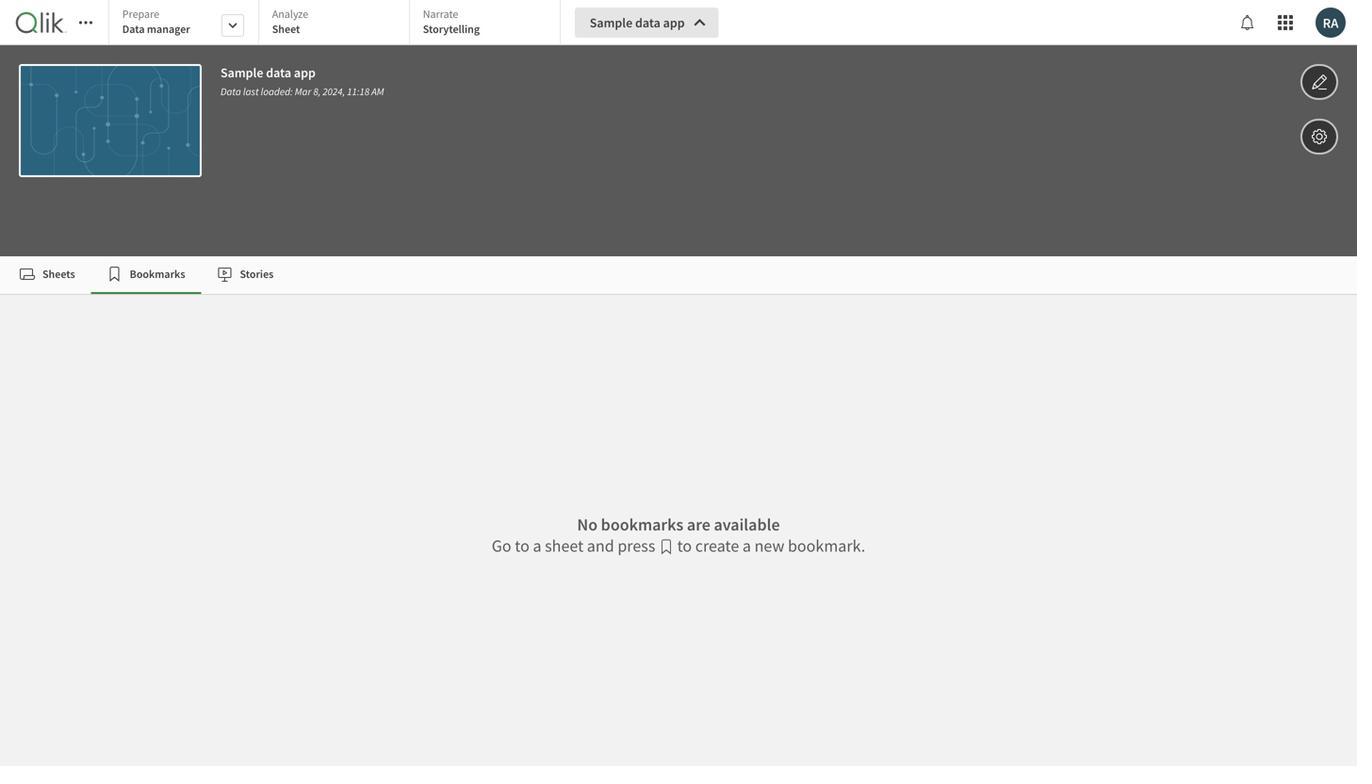 Task type: locate. For each thing, give the bounding box(es) containing it.
1 horizontal spatial data
[[635, 14, 661, 31]]

press
[[618, 535, 655, 557]]

2 a from the left
[[743, 535, 751, 557]]

tab list
[[108, 0, 567, 47], [4, 256, 1357, 294]]

0 horizontal spatial app
[[294, 64, 316, 81]]

a left new
[[743, 535, 751, 557]]

sheets
[[42, 267, 75, 281]]

sheets button
[[4, 256, 91, 294]]

0 horizontal spatial data
[[122, 22, 145, 36]]

a for sheet
[[533, 535, 542, 557]]

app for sample data app
[[663, 14, 685, 31]]

2 to from the left
[[677, 535, 692, 557]]

1 vertical spatial data
[[266, 64, 291, 81]]

application
[[0, 0, 1357, 766]]

data
[[122, 22, 145, 36], [221, 85, 241, 98]]

a
[[533, 535, 542, 557], [743, 535, 751, 557]]

sample data app
[[590, 14, 685, 31]]

data left last
[[221, 85, 241, 98]]

0 vertical spatial data
[[122, 22, 145, 36]]

analyze sheet
[[272, 7, 308, 36]]

to create a new bookmark.
[[674, 535, 866, 557]]

app inside dropdown button
[[663, 14, 685, 31]]

a left sheet
[[533, 535, 542, 557]]

to right go
[[515, 535, 530, 557]]

data inside prepare data manager
[[122, 22, 145, 36]]

tab list containing sheets
[[4, 256, 1357, 294]]

1 vertical spatial tab list
[[4, 256, 1357, 294]]

prepare
[[122, 7, 159, 21]]

no
[[577, 514, 598, 535]]

data inside sample data app data last loaded: mar 8, 2024, 11:18 am
[[266, 64, 291, 81]]

ra
[[1323, 14, 1339, 31]]

8,
[[313, 85, 321, 98]]

0 horizontal spatial sample
[[221, 64, 263, 81]]

0 horizontal spatial to
[[515, 535, 530, 557]]

0 vertical spatial sample
[[590, 14, 633, 31]]

1 vertical spatial app
[[294, 64, 316, 81]]

0 horizontal spatial data
[[266, 64, 291, 81]]

to
[[515, 535, 530, 557], [677, 535, 692, 557]]

last
[[243, 85, 259, 98]]

1 horizontal spatial data
[[221, 85, 241, 98]]

data down prepare
[[122, 22, 145, 36]]

data for sample data app
[[635, 14, 661, 31]]

sample for sample data app data last loaded: mar 8, 2024, 11:18 am
[[221, 64, 263, 81]]

data inside dropdown button
[[635, 14, 661, 31]]

to right the 'bookmark' icon on the left bottom of page
[[677, 535, 692, 557]]

1 horizontal spatial app
[[663, 14, 685, 31]]

narrate
[[423, 7, 458, 21]]

sample inside dropdown button
[[590, 14, 633, 31]]

1 horizontal spatial to
[[677, 535, 692, 557]]

stories
[[240, 267, 274, 281]]

tab list containing prepare
[[108, 0, 567, 47]]

1 vertical spatial sample
[[221, 64, 263, 81]]

data
[[635, 14, 661, 31], [266, 64, 291, 81]]

sheet
[[545, 535, 584, 557]]

0 vertical spatial data
[[635, 14, 661, 31]]

sample data app data last loaded: mar 8, 2024, 11:18 am
[[221, 64, 384, 98]]

bookmark.
[[788, 535, 866, 557]]

edit image
[[1311, 71, 1328, 93]]

manager
[[147, 22, 190, 36]]

ra toolbar
[[0, 0, 1357, 256]]

1 horizontal spatial a
[[743, 535, 751, 557]]

0 vertical spatial tab list
[[108, 0, 567, 47]]

1 vertical spatial data
[[221, 85, 241, 98]]

sample
[[590, 14, 633, 31], [221, 64, 263, 81]]

bookmarks button
[[91, 256, 201, 294]]

app inside sample data app data last loaded: mar 8, 2024, 11:18 am
[[294, 64, 316, 81]]

bookmarks
[[601, 514, 684, 535]]

1 horizontal spatial sample
[[590, 14, 633, 31]]

1 a from the left
[[533, 535, 542, 557]]

0 vertical spatial app
[[663, 14, 685, 31]]

app
[[663, 14, 685, 31], [294, 64, 316, 81]]

are
[[687, 514, 711, 535]]

sample for sample data app
[[590, 14, 633, 31]]

11:18
[[347, 85, 370, 98]]

create
[[695, 535, 739, 557]]

sample inside sample data app data last loaded: mar 8, 2024, 11:18 am
[[221, 64, 263, 81]]

no bookmarks are available
[[577, 514, 780, 535]]

0 horizontal spatial a
[[533, 535, 542, 557]]

bookmarks
[[130, 267, 185, 281]]



Task type: describe. For each thing, give the bounding box(es) containing it.
bookmark image
[[659, 540, 674, 555]]

and
[[587, 535, 614, 557]]

analyze
[[272, 7, 308, 21]]

2024,
[[323, 85, 345, 98]]

tab list inside ra toolbar
[[108, 0, 567, 47]]

new
[[755, 535, 785, 557]]

go
[[492, 535, 512, 557]]

app options image
[[1311, 125, 1328, 148]]

1 to from the left
[[515, 535, 530, 557]]

narrate storytelling
[[423, 7, 480, 36]]

data inside sample data app data last loaded: mar 8, 2024, 11:18 am
[[221, 85, 241, 98]]

ra button
[[1316, 8, 1346, 38]]

prepare data manager
[[122, 7, 190, 36]]

data for sample data app data last loaded: mar 8, 2024, 11:18 am
[[266, 64, 291, 81]]

mar
[[295, 85, 311, 98]]

stories button
[[201, 256, 290, 294]]

sample data app button
[[575, 8, 719, 38]]

available
[[714, 514, 780, 535]]

application containing no bookmarks are available
[[0, 0, 1357, 766]]

a for new
[[743, 535, 751, 557]]

storytelling
[[423, 22, 480, 36]]

sheet
[[272, 22, 300, 36]]

app for sample data app data last loaded: mar 8, 2024, 11:18 am
[[294, 64, 316, 81]]

go to a sheet and press
[[492, 535, 659, 557]]

loaded:
[[261, 85, 293, 98]]

am
[[372, 85, 384, 98]]



Task type: vqa. For each thing, say whether or not it's contained in the screenshot.
Runs button
no



